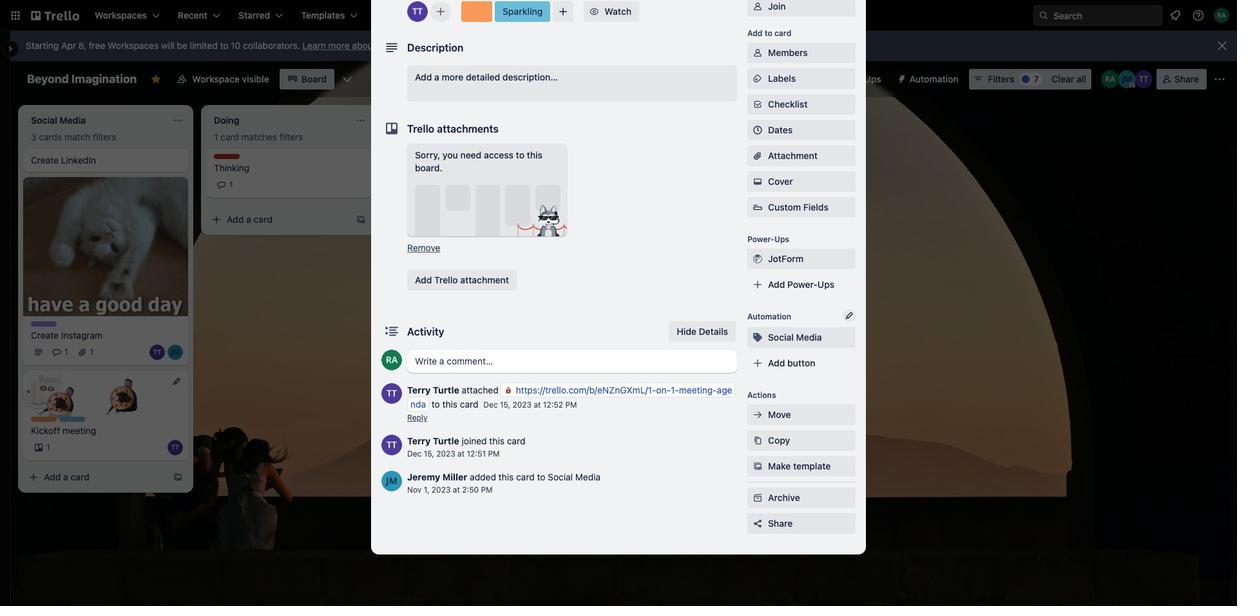 Task type: locate. For each thing, give the bounding box(es) containing it.
match up linkedin
[[65, 132, 90, 142]]

ups up 'jotform'
[[775, 235, 790, 244]]

this inside terry turtle joined this card dec 15, 2023 at 12:51 pm
[[490, 436, 505, 447]]

reply link
[[407, 413, 428, 423]]

1 up 'color: bold red, title: "thoughts"' element
[[214, 132, 218, 142]]

a down description
[[435, 72, 440, 83]]

trello
[[407, 123, 435, 135], [435, 275, 458, 286]]

1 horizontal spatial match
[[431, 132, 457, 142]]

share left the show menu image
[[1175, 73, 1200, 84]]

0 vertical spatial 15,
[[500, 400, 511, 410]]

1 down the kickoff
[[46, 443, 50, 453]]

sm image for members
[[752, 46, 765, 59]]

1 horizontal spatial add a card
[[227, 214, 273, 225]]

share button left the show menu image
[[1157, 69, 1207, 90]]

card right added at bottom left
[[516, 472, 535, 483]]

1 vertical spatial jeremy miller (jeremymiller198) image
[[168, 345, 183, 361]]

checklist
[[768, 99, 808, 110]]

sm image inside members link
[[752, 46, 765, 59]]

1 vertical spatial social
[[548, 472, 573, 483]]

create left linkedin
[[31, 155, 59, 166]]

learn more about collaborator limits link
[[303, 40, 453, 51]]

add up /
[[415, 275, 432, 286]]

0 vertical spatial color: orange, title: none image
[[462, 1, 493, 22]]

to inside the sorry, you need access to this board.
[[516, 150, 525, 161]]

description…
[[503, 72, 558, 83]]

terry turtle joined this card dec 15, 2023 at 12:51 pm
[[407, 436, 526, 459]]

sm image inside "archive" 'link'
[[752, 492, 765, 505]]

add down this
[[410, 361, 427, 372]]

add a card for 3 cards match filters
[[44, 472, 90, 483]]

1 vertical spatial power-ups
[[748, 235, 790, 244]]

move link
[[748, 405, 856, 425]]

turtle inside terry turtle joined this card dec 15, 2023 at 12:51 pm
[[433, 436, 460, 447]]

thoughts thinking
[[214, 154, 250, 173]]

pm down added at bottom left
[[481, 485, 493, 495]]

sm image
[[752, 0, 765, 13], [588, 5, 601, 18], [752, 46, 765, 59], [752, 253, 765, 266], [752, 409, 765, 422]]

attached
[[462, 385, 499, 396]]

add members to card image
[[436, 5, 446, 18]]

1 vertical spatial create from template… image
[[539, 362, 549, 372]]

0 horizontal spatial more
[[329, 40, 350, 51]]

ruby anderson (rubyanderson7) image
[[1102, 70, 1120, 88]]

1 horizontal spatial add a card button
[[206, 210, 348, 230]]

0 vertical spatial ups
[[865, 73, 882, 84]]

2 vertical spatial pm
[[481, 485, 493, 495]]

filters for add a card button related to 3 cards match filters
[[93, 132, 116, 142]]

trello inside button
[[435, 275, 458, 286]]

1 terry from the top
[[407, 385, 431, 396]]

template.
[[463, 332, 497, 342]]

1 horizontal spatial ups
[[818, 279, 835, 290]]

0 horizontal spatial power-
[[748, 235, 775, 244]]

automation
[[910, 73, 959, 84], [748, 312, 792, 322]]

this down terry turtle attached
[[443, 399, 458, 410]]

2 terry from the top
[[407, 436, 431, 447]]

collaborators.
[[243, 40, 300, 51]]

sm image inside watch "button"
[[588, 5, 601, 18]]

3 cards match filters up linkedin
[[31, 132, 116, 142]]

1 horizontal spatial sparkling
[[503, 6, 543, 17]]

share button down "archive" 'link' at the right bottom of the page
[[748, 514, 856, 534]]

1 vertical spatial trello
[[435, 275, 458, 286]]

this inside 'jeremy miller added this card to social media nov 1, 2023 at 2:50 pm'
[[499, 472, 514, 483]]

color: orange, title: none image
[[462, 1, 493, 22], [31, 417, 57, 422]]

move
[[768, 409, 791, 420]]

clear all
[[1052, 73, 1087, 84]]

0 vertical spatial create from template… image
[[356, 215, 366, 225]]

1 3 cards match filters from the left
[[31, 132, 116, 142]]

sm image down add to card
[[752, 46, 765, 59]]

1 vertical spatial dec
[[407, 449, 422, 459]]

board.
[[415, 162, 443, 173]]

sparkling for the topmost color: sky, title: "sparkling" element
[[503, 6, 543, 17]]

sm image
[[892, 69, 910, 87], [752, 72, 765, 85], [752, 175, 765, 188], [752, 331, 765, 344], [752, 434, 765, 447], [752, 460, 765, 473], [752, 492, 765, 505]]

0 vertical spatial power-
[[835, 73, 865, 84]]

sm image inside make template link
[[752, 460, 765, 473]]

0 vertical spatial trello
[[407, 123, 435, 135]]

terry for terry turtle attached
[[407, 385, 431, 396]]

board link
[[280, 69, 334, 90]]

0 horizontal spatial add a card
[[44, 472, 90, 483]]

1 horizontal spatial jeremy miller (jeremymiller198) image
[[382, 471, 402, 492]]

board
[[302, 73, 327, 84]]

custom fields button
[[748, 201, 856, 214]]

jeremy miller (jeremymiller198) image left nov
[[382, 471, 402, 492]]

terry down reply
[[407, 436, 431, 447]]

0 vertical spatial terry turtle (terryturtle) image
[[1135, 70, 1153, 88]]

15, up the jeremy
[[424, 449, 434, 459]]

template
[[794, 461, 831, 472]]

turtle
[[433, 385, 460, 396], [433, 436, 460, 447]]

create for create instagram
[[31, 330, 59, 341]]

sm image inside social media button
[[752, 331, 765, 344]]

0 horizontal spatial media
[[576, 472, 601, 483]]

filters
[[93, 132, 116, 142], [280, 132, 303, 142], [459, 132, 483, 142]]

filters for 1 card matches filters add a card button
[[280, 132, 303, 142]]

Write a comment text field
[[407, 350, 737, 373]]

2 vertical spatial ups
[[818, 279, 835, 290]]

0 vertical spatial 2023
[[513, 400, 532, 410]]

1 vertical spatial more
[[442, 72, 464, 83]]

at down miller
[[453, 485, 460, 495]]

power- inside button
[[835, 73, 865, 84]]

turtle for joined
[[433, 436, 460, 447]]

2023 inside 'jeremy miller added this card to social media nov 1, 2023 at 2:50 pm'
[[432, 485, 451, 495]]

0 horizontal spatial match
[[65, 132, 90, 142]]

2 horizontal spatial ups
[[865, 73, 882, 84]]

add to card
[[748, 28, 792, 38]]

sorry, you need access to this board.
[[415, 150, 543, 173]]

kickoff meeting link
[[31, 425, 180, 438]]

turtle for attached
[[433, 385, 460, 396]]

this right added at bottom left
[[499, 472, 514, 483]]

0 horizontal spatial cards
[[39, 132, 62, 142]]

share
[[1175, 73, 1200, 84], [768, 518, 793, 529]]

labels link
[[748, 68, 856, 89]]

0 vertical spatial power-ups
[[835, 73, 882, 84]]

a up terry turtle attached
[[429, 361, 434, 372]]

add power-ups link
[[748, 275, 856, 295]]

Search field
[[1049, 6, 1162, 25]]

https://trello.com/b/enzngxml/1-on-1-meeting-age nda
[[411, 385, 733, 410]]

dates
[[768, 124, 793, 135]]

1 horizontal spatial terry turtle (terryturtle) image
[[1135, 70, 1153, 88]]

1 horizontal spatial cards
[[405, 132, 428, 142]]

1 horizontal spatial media
[[796, 332, 822, 343]]

at left 12:51
[[458, 449, 465, 459]]

dec down attached on the left bottom of page
[[484, 400, 498, 410]]

power-ups button
[[809, 69, 889, 90]]

workspace visible
[[192, 73, 269, 84]]

0 horizontal spatial create from template… image
[[356, 215, 366, 225]]

sm image left watch
[[588, 5, 601, 18]]

1 vertical spatial add a card button
[[389, 357, 531, 377]]

1 vertical spatial sparkling
[[59, 417, 94, 427]]

2 filters from the left
[[280, 132, 303, 142]]

1 vertical spatial color: sky, title: "sparkling" element
[[59, 417, 94, 427]]

0 horizontal spatial power-ups
[[748, 235, 790, 244]]

social inside button
[[768, 332, 794, 343]]

1 vertical spatial terry
[[407, 436, 431, 447]]

0 vertical spatial terry
[[407, 385, 431, 396]]

1 horizontal spatial filters
[[280, 132, 303, 142]]

sm image left copy
[[752, 434, 765, 447]]

workspace visible button
[[169, 69, 277, 90]]

power-ups
[[835, 73, 882, 84], [748, 235, 790, 244]]

sparkling for leftmost color: sky, title: "sparkling" element
[[59, 417, 94, 427]]

to inside 'jeremy miller added this card to social media nov 1, 2023 at 2:50 pm'
[[537, 472, 546, 483]]

this card is a template.
[[413, 332, 497, 342]]

create inside button
[[381, 10, 410, 21]]

match
[[65, 132, 90, 142], [431, 132, 457, 142]]

thoughts
[[214, 154, 249, 164]]

1 horizontal spatial social
[[768, 332, 794, 343]]

pm right 12:52 on the left of page
[[566, 400, 577, 410]]

add a card down thinking
[[227, 214, 273, 225]]

actions
[[748, 391, 777, 400]]

0 horizontal spatial color: orange, title: none image
[[31, 417, 57, 422]]

imagination
[[71, 72, 137, 86]]

share down archive in the bottom of the page
[[768, 518, 793, 529]]

sm image for cover
[[752, 175, 765, 188]]

0 horizontal spatial filters
[[93, 132, 116, 142]]

sm image for watch
[[588, 5, 601, 18]]

1 turtle from the top
[[433, 385, 460, 396]]

visible
[[242, 73, 269, 84]]

1 vertical spatial pm
[[488, 449, 500, 459]]

activity
[[407, 326, 445, 338]]

ruby anderson (rubyanderson7) image down membership
[[382, 350, 402, 371]]

1 vertical spatial create
[[31, 155, 59, 166]]

sm image inside join "link"
[[752, 0, 765, 13]]

sm image left social media
[[752, 331, 765, 344]]

add left button
[[768, 358, 785, 369]]

add a card button down kickoff meeting link
[[23, 468, 165, 488]]

2023 down error image
[[513, 400, 532, 410]]

2023 right 1,
[[432, 485, 451, 495]]

workspaces
[[108, 40, 159, 51]]

color: orange, title: none image up the kickoff
[[31, 417, 57, 422]]

card inside 'jeremy miller added this card to social media nov 1, 2023 at 2:50 pm'
[[516, 472, 535, 483]]

0 vertical spatial turtle
[[433, 385, 460, 396]]

2023 up miller
[[437, 449, 456, 459]]

add down 'jotform'
[[768, 279, 785, 290]]

add a card down kickoff meeting
[[44, 472, 90, 483]]

terry up 'nda'
[[407, 385, 431, 396]]

cards up sorry,
[[405, 132, 428, 142]]

sm image inside move link
[[752, 409, 765, 422]]

collaborator
[[379, 40, 429, 51]]

social media button
[[748, 327, 856, 348]]

3
[[31, 132, 37, 142], [397, 132, 403, 142], [420, 286, 425, 295]]

1 vertical spatial ruby anderson (rubyanderson7) image
[[382, 350, 402, 371]]

1 horizontal spatial more
[[442, 72, 464, 83]]

age
[[717, 385, 733, 396]]

1 horizontal spatial automation
[[910, 73, 959, 84]]

sm image left cover
[[752, 175, 765, 188]]

pie
[[434, 268, 447, 279]]

0 vertical spatial media
[[796, 332, 822, 343]]

add button button
[[748, 353, 856, 374]]

dec up the jeremy
[[407, 449, 422, 459]]

terry turtle (terryturtle) image up create from template… image
[[168, 441, 183, 456]]

add inside add power-ups link
[[768, 279, 785, 290]]

you
[[443, 150, 458, 161]]

sparkling
[[503, 6, 543, 17], [59, 417, 94, 427]]

attachment
[[768, 150, 818, 161]]

remove link
[[407, 242, 441, 253]]

add down the kickoff
[[44, 472, 61, 483]]

jeremy miller (jeremymiller198) image up edit card image
[[168, 345, 183, 361]]

card inside terry turtle joined this card dec 15, 2023 at 12:51 pm
[[507, 436, 526, 447]]

all
[[1077, 73, 1087, 84]]

add down description
[[415, 72, 432, 83]]

at left 12:52 on the left of page
[[534, 400, 541, 410]]

2023 inside terry turtle joined this card dec 15, 2023 at 12:51 pm
[[437, 449, 456, 459]]

https://trello.com/b/enzngxml/1-on-1-meeting-age nda link
[[407, 383, 736, 412], [411, 384, 733, 410]]

power- down 'jotform'
[[788, 279, 818, 290]]

remove
[[407, 242, 441, 253]]

terry turtle (terryturtle) image
[[1135, 70, 1153, 88], [168, 441, 183, 456]]

ruby anderson (rubyanderson7) image
[[1214, 8, 1230, 23], [382, 350, 402, 371]]

1 vertical spatial color: orange, title: none image
[[31, 417, 57, 422]]

power- up checklist button
[[835, 73, 865, 84]]

color: sky, title: "sparkling" element
[[495, 1, 551, 22], [59, 417, 94, 427]]

0 vertical spatial add a card
[[227, 214, 273, 225]]

terry
[[407, 385, 431, 396], [407, 436, 431, 447]]

filters up need
[[459, 132, 483, 142]]

sm image inside labels "link"
[[752, 72, 765, 85]]

create linkedin link
[[31, 154, 180, 167]]

0 vertical spatial at
[[534, 400, 541, 410]]

share button
[[1157, 69, 1207, 90], [748, 514, 856, 534]]

2 vertical spatial add a card
[[44, 472, 90, 483]]

nov
[[407, 485, 422, 495]]

3 right 0
[[420, 286, 425, 295]]

0 vertical spatial sparkling
[[503, 6, 543, 17]]

0 vertical spatial automation
[[910, 73, 959, 84]]

1 filters from the left
[[93, 132, 116, 142]]

this right joined
[[490, 436, 505, 447]]

3 up create linkedin
[[31, 132, 37, 142]]

sm image left "join"
[[752, 0, 765, 13]]

sm image left archive in the bottom of the page
[[752, 492, 765, 505]]

2 3 cards match filters from the left
[[397, 132, 483, 142]]

create down color: purple, title: none icon
[[31, 330, 59, 341]]

dates button
[[748, 120, 856, 141]]

power- up 'jotform'
[[748, 235, 775, 244]]

match up you
[[431, 132, 457, 142]]

at inside terry turtle joined this card dec 15, 2023 at 12:51 pm
[[458, 449, 465, 459]]

terry inside terry turtle joined this card dec 15, 2023 at 12:51 pm
[[407, 436, 431, 447]]

3 cards match filters up you
[[397, 132, 483, 142]]

0 vertical spatial dec
[[484, 400, 498, 410]]

1 vertical spatial 2023
[[437, 449, 456, 459]]

add button
[[768, 358, 816, 369]]

dec inside terry turtle joined this card dec 15, 2023 at 12:51 pm
[[407, 449, 422, 459]]

2 vertical spatial 2023
[[432, 485, 451, 495]]

1 vertical spatial at
[[458, 449, 465, 459]]

to right 'nda'
[[432, 399, 440, 410]]

ups inside button
[[865, 73, 882, 84]]

1 vertical spatial terry turtle (terryturtle) image
[[168, 441, 183, 456]]

more right learn
[[329, 40, 350, 51]]

search image
[[1039, 10, 1049, 21]]

a for add a card button related to 3 cards match filters
[[63, 472, 68, 483]]

2 horizontal spatial jeremy miller (jeremymiller198) image
[[1118, 70, 1136, 88]]

add trello attachment
[[415, 275, 509, 286]]

0 vertical spatial pm
[[566, 400, 577, 410]]

0 horizontal spatial add a card button
[[23, 468, 165, 488]]

1 horizontal spatial 3 cards match filters
[[397, 132, 483, 142]]

add a card button down thinking link
[[206, 210, 348, 230]]

added
[[470, 472, 496, 483]]

ups up social media button
[[818, 279, 835, 290]]

to up members
[[765, 28, 773, 38]]

sm image down actions at the bottom right
[[752, 409, 765, 422]]

terry turtle (terryturtle) image
[[407, 1, 428, 22], [150, 345, 165, 361], [382, 384, 402, 404], [382, 435, 402, 456]]

terry turtle attached
[[407, 385, 501, 396]]

pm right 12:51
[[488, 449, 500, 459]]

sm image inside cover link
[[752, 175, 765, 188]]

1 horizontal spatial color: sky, title: "sparkling" element
[[495, 1, 551, 22]]

2 horizontal spatial filters
[[459, 132, 483, 142]]

0 horizontal spatial automation
[[748, 312, 792, 322]]

add a card up terry turtle attached
[[410, 361, 456, 372]]

create from template… image
[[356, 215, 366, 225], [539, 362, 549, 372]]

0 horizontal spatial share
[[768, 518, 793, 529]]

0 vertical spatial social
[[768, 332, 794, 343]]

1 horizontal spatial create from template… image
[[539, 362, 549, 372]]

pm inside to this card dec 15, 2023 at 12:52 pm
[[566, 400, 577, 410]]

1 horizontal spatial 15,
[[500, 400, 511, 410]]

1 vertical spatial share button
[[748, 514, 856, 534]]

0 horizontal spatial sparkling
[[59, 417, 94, 427]]

0 horizontal spatial color: sky, title: "sparkling" element
[[59, 417, 94, 427]]

jeremy miller (jeremymiller198) image
[[1118, 70, 1136, 88], [168, 345, 183, 361], [382, 471, 402, 492]]

to right access
[[516, 150, 525, 161]]

access
[[484, 150, 514, 161]]

pm
[[566, 400, 577, 410], [488, 449, 500, 459], [481, 485, 493, 495]]

error image
[[504, 385, 513, 396]]

0 vertical spatial add a card button
[[206, 210, 348, 230]]

sm image left make
[[752, 460, 765, 473]]

power-ups up checklist button
[[835, 73, 882, 84]]

2 horizontal spatial add a card
[[410, 361, 456, 372]]

turtle up dec 15, 2023 at 12:51 pm link
[[433, 436, 460, 447]]

nda
[[411, 399, 426, 410]]

more left "detailed"
[[442, 72, 464, 83]]

add down thinking
[[227, 214, 244, 225]]

0 notifications image
[[1168, 8, 1184, 23]]

sm image inside automation 'button'
[[892, 69, 910, 87]]

0 horizontal spatial dec
[[407, 449, 422, 459]]

0 horizontal spatial share button
[[748, 514, 856, 534]]

share for the bottommost share button
[[768, 518, 793, 529]]

dec inside to this card dec 15, 2023 at 12:52 pm
[[484, 400, 498, 410]]

to this card dec 15, 2023 at 12:52 pm
[[429, 399, 577, 410]]

1 horizontal spatial color: orange, title: none image
[[462, 1, 493, 22]]

cover link
[[748, 171, 856, 192]]

1 vertical spatial 15,
[[424, 449, 434, 459]]

1 down thinking
[[229, 180, 233, 190]]

add a more detailed description…
[[415, 72, 558, 83]]

terry turtle (terryturtle) image right ruby anderson (rubyanderson7) image
[[1135, 70, 1153, 88]]

cards up create linkedin
[[39, 132, 62, 142]]

trello attachments
[[407, 123, 499, 135]]

miller
[[443, 472, 468, 483]]

reply
[[407, 413, 428, 423]]

filters up thinking link
[[280, 132, 303, 142]]

power-
[[835, 73, 865, 84], [748, 235, 775, 244], [788, 279, 818, 290]]

customize views image
[[341, 73, 354, 86]]

0 vertical spatial share button
[[1157, 69, 1207, 90]]

sm image inside copy link
[[752, 434, 765, 447]]

0 horizontal spatial 3
[[31, 132, 37, 142]]

filters
[[989, 73, 1015, 84]]

add a card button for 1 card matches filters
[[206, 210, 348, 230]]

filters up create linkedin link
[[93, 132, 116, 142]]

3 left trello attachments
[[397, 132, 403, 142]]

2 turtle from the top
[[433, 436, 460, 447]]

at inside to this card dec 15, 2023 at 12:52 pm
[[534, 400, 541, 410]]

0 horizontal spatial 15,
[[424, 449, 434, 459]]

this right access
[[527, 150, 543, 161]]

1 match from the left
[[65, 132, 90, 142]]

power-ups inside button
[[835, 73, 882, 84]]

15, down error image
[[500, 400, 511, 410]]

meeting-
[[679, 385, 717, 396]]

add a card button up terry turtle attached
[[389, 357, 531, 377]]

2 vertical spatial add a card button
[[23, 468, 165, 488]]

a down kickoff meeting
[[63, 472, 68, 483]]

ruby anderson (rubyanderson7) image right 'open information menu' image
[[1214, 8, 1230, 23]]

to right added at bottom left
[[537, 472, 546, 483]]

create
[[381, 10, 410, 21], [31, 155, 59, 166], [31, 330, 59, 341]]

0 horizontal spatial social
[[548, 472, 573, 483]]

color: purple, title: none image
[[31, 322, 57, 327]]

a down thinking
[[246, 214, 251, 225]]

card down the dec 15, 2023 at 12:52 pm link
[[507, 436, 526, 447]]

1 vertical spatial share
[[768, 518, 793, 529]]

pm inside terry turtle joined this card dec 15, 2023 at 12:51 pm
[[488, 449, 500, 459]]

a inside add a more detailed description… link
[[435, 72, 440, 83]]



Task type: vqa. For each thing, say whether or not it's contained in the screenshot.
the Watch
yes



Task type: describe. For each thing, give the bounding box(es) containing it.
kickoff meeting
[[31, 426, 96, 437]]

card left is
[[430, 332, 446, 342]]

leftover
[[397, 268, 431, 279]]

beyond imagination
[[27, 72, 137, 86]]

more inside add a more detailed description… link
[[442, 72, 464, 83]]

create from template… image for 1 card matches filters add a card button
[[356, 215, 366, 225]]

Board name text field
[[21, 69, 143, 90]]

labels
[[768, 73, 796, 84]]

1 vertical spatial add a card
[[410, 361, 456, 372]]

make
[[768, 461, 791, 472]]

sm image for jotform
[[752, 253, 765, 266]]

fields
[[804, 202, 829, 213]]

0 vertical spatial color: sky, title: "sparkling" element
[[495, 1, 551, 22]]

media inside 'jeremy miller added this card to social media nov 1, 2023 at 2:50 pm'
[[576, 472, 601, 483]]

copy link
[[748, 431, 856, 451]]

color: bold red, title: "thoughts" element
[[214, 154, 249, 164]]

instagram
[[61, 330, 103, 341]]

2 match from the left
[[431, 132, 457, 142]]

beyond
[[27, 72, 69, 86]]

1 down instagram on the bottom left of the page
[[90, 348, 94, 357]]

1 horizontal spatial share button
[[1157, 69, 1207, 90]]

dec 15, 2023 at 12:51 pm link
[[407, 449, 500, 459]]

jeremy miller added this card to social media nov 1, 2023 at 2:50 pm
[[407, 472, 601, 495]]

12:51
[[467, 449, 486, 459]]

sm image for join
[[752, 0, 765, 13]]

sorry,
[[415, 150, 440, 161]]

copy
[[768, 435, 790, 446]]

card down thinking link
[[254, 214, 273, 225]]

2 horizontal spatial 3
[[420, 286, 425, 295]]

7
[[1034, 73, 1039, 84]]

to left 10
[[220, 40, 229, 51]]

add a card for 1 card matches filters
[[227, 214, 273, 225]]

sm image for labels
[[752, 72, 765, 85]]

create for create linkedin
[[31, 155, 59, 166]]

card up 'color: bold red, title: "thoughts"' element
[[221, 132, 239, 142]]

nov 1, 2023 at 2:50 pm link
[[407, 485, 493, 495]]

2 vertical spatial jeremy miller (jeremymiller198) image
[[382, 471, 402, 492]]

make template link
[[748, 456, 856, 477]]

need
[[461, 150, 482, 161]]

sm image for move
[[752, 409, 765, 422]]

0 vertical spatial jeremy miller (jeremymiller198) image
[[1118, 70, 1136, 88]]

thinking
[[214, 162, 250, 173]]

pm inside 'jeremy miller added this card to social media nov 1, 2023 at 2:50 pm'
[[481, 485, 493, 495]]

1 down create instagram
[[64, 348, 68, 357]]

2 vertical spatial power-
[[788, 279, 818, 290]]

2 horizontal spatial add a card button
[[389, 357, 531, 377]]

attachment button
[[748, 146, 856, 166]]

sm image for copy
[[752, 434, 765, 447]]

add up members link
[[748, 28, 763, 38]]

add inside add a more detailed description… link
[[415, 72, 432, 83]]

15, inside terry turtle joined this card dec 15, 2023 at 12:51 pm
[[424, 449, 434, 459]]

1 horizontal spatial 3
[[397, 132, 403, 142]]

a right is
[[457, 332, 461, 342]]

leftover pie
[[397, 268, 447, 279]]

0 horizontal spatial ups
[[775, 235, 790, 244]]

membership
[[397, 315, 449, 326]]

members link
[[748, 43, 856, 63]]

members
[[768, 47, 808, 58]]

back to home image
[[31, 5, 79, 26]]

create button
[[374, 5, 417, 26]]

3 filters from the left
[[459, 132, 483, 142]]

a for rightmost add a card button
[[429, 361, 434, 372]]

is
[[449, 332, 454, 342]]

details
[[699, 326, 728, 337]]

/
[[417, 286, 420, 295]]

1,
[[424, 485, 430, 495]]

limited
[[190, 40, 218, 51]]

join
[[768, 1, 786, 12]]

https://trello.com/b/enzngxml/1-
[[516, 385, 657, 396]]

add inside button
[[768, 358, 785, 369]]

sm image for make template
[[752, 460, 765, 473]]

1-
[[671, 385, 679, 396]]

card up members
[[775, 28, 792, 38]]

0 vertical spatial ruby anderson (rubyanderson7) image
[[1214, 8, 1230, 23]]

kickoff
[[31, 426, 60, 437]]

card up terry turtle attached
[[437, 361, 456, 372]]

workspace
[[192, 73, 240, 84]]

create instagram link
[[31, 330, 180, 343]]

hide
[[677, 326, 697, 337]]

hide details
[[677, 326, 728, 337]]

create from template… image
[[173, 473, 183, 483]]

apr
[[61, 40, 76, 51]]

media inside social media button
[[796, 332, 822, 343]]

clear all button
[[1047, 69, 1092, 90]]

on-
[[657, 385, 671, 396]]

8,
[[78, 40, 86, 51]]

detailed
[[466, 72, 500, 83]]

0 horizontal spatial terry turtle (terryturtle) image
[[168, 441, 183, 456]]

15, inside to this card dec 15, 2023 at 12:52 pm
[[500, 400, 511, 410]]

open information menu image
[[1193, 9, 1205, 22]]

terry for terry turtle joined this card dec 15, 2023 at 12:51 pm
[[407, 436, 431, 447]]

joined
[[462, 436, 487, 447]]

create for create
[[381, 10, 410, 21]]

social media
[[768, 332, 822, 343]]

sm image for archive
[[752, 492, 765, 505]]

add power-ups
[[768, 279, 835, 290]]

starting
[[26, 40, 59, 51]]

watch
[[605, 6, 632, 17]]

cover
[[768, 176, 793, 187]]

0 vertical spatial more
[[329, 40, 350, 51]]

meeting
[[62, 426, 96, 437]]

this inside the sorry, you need access to this board.
[[527, 150, 543, 161]]

2023 inside to this card dec 15, 2023 at 12:52 pm
[[513, 400, 532, 410]]

share for right share button
[[1175, 73, 1200, 84]]

2:50
[[462, 485, 479, 495]]

membership link
[[397, 314, 547, 327]]

be
[[177, 40, 187, 51]]

edit card image
[[171, 377, 182, 387]]

card down attached on the left bottom of page
[[460, 399, 479, 410]]

join link
[[748, 0, 856, 17]]

create instagram
[[31, 330, 103, 341]]

make template
[[768, 461, 831, 472]]

card down meeting on the bottom
[[71, 472, 90, 483]]

learn
[[303, 40, 326, 51]]

0 horizontal spatial ruby anderson (rubyanderson7) image
[[382, 350, 402, 371]]

1 vertical spatial power-
[[748, 235, 775, 244]]

0
[[413, 286, 417, 295]]

attachments
[[437, 123, 499, 135]]

12:52
[[543, 400, 563, 410]]

add a card button for 3 cards match filters
[[23, 468, 165, 488]]

show menu image
[[1214, 73, 1227, 86]]

clear
[[1052, 73, 1075, 84]]

custom
[[768, 202, 801, 213]]

sm image for automation
[[892, 69, 910, 87]]

free
[[89, 40, 105, 51]]

archive
[[768, 493, 800, 503]]

leftover pie link
[[397, 268, 547, 281]]

automation inside 'button'
[[910, 73, 959, 84]]

10
[[231, 40, 241, 51]]

custom fields
[[768, 202, 829, 213]]

star or unstar board image
[[151, 74, 161, 84]]

0 / 3
[[413, 286, 425, 295]]

a for 1 card matches filters add a card button
[[246, 214, 251, 225]]

create from template… image for rightmost add a card button
[[539, 362, 549, 372]]

primary element
[[0, 0, 1238, 31]]

2 cards from the left
[[405, 132, 428, 142]]

add inside add trello attachment button
[[415, 275, 432, 286]]

1 cards from the left
[[39, 132, 62, 142]]

about
[[352, 40, 376, 51]]

this
[[413, 332, 428, 342]]

automation button
[[892, 69, 967, 90]]

at inside 'jeremy miller added this card to social media nov 1, 2023 at 2:50 pm'
[[453, 485, 460, 495]]

social inside 'jeremy miller added this card to social media nov 1, 2023 at 2:50 pm'
[[548, 472, 573, 483]]

add trello attachment button
[[407, 270, 517, 291]]

0 horizontal spatial jeremy miller (jeremymiller198) image
[[168, 345, 183, 361]]



